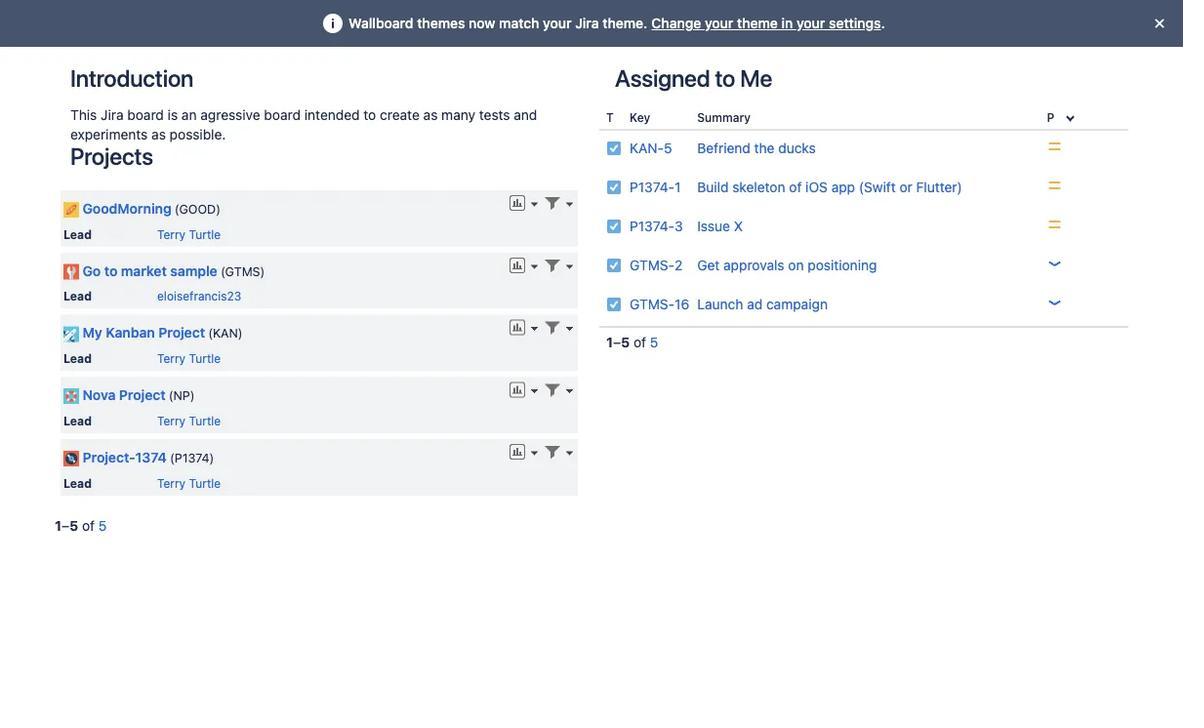 Task type: vqa. For each thing, say whether or not it's contained in the screenshot.
2nd Turtle
yes



Task type: describe. For each thing, give the bounding box(es) containing it.
project-1374 link
[[83, 449, 167, 465]]

ios
[[806, 179, 828, 195]]

streams
[[697, 64, 781, 92]]

your
[[611, 115, 658, 143]]

wallboard
[[349, 15, 414, 31]]

kanban
[[106, 325, 155, 341]]

to inside this jira board is an agressive board intended to create as many tests and experiments as possible.
[[364, 107, 376, 123]]

lead for my kanban project
[[63, 352, 92, 366]]

befriend the ducks
[[698, 140, 816, 156]]

positioning
[[808, 257, 878, 273]]

summary
[[698, 110, 751, 124]]

terry for 1374
[[157, 476, 186, 490]]

activity
[[615, 64, 692, 92]]

eloisefrancis23 link
[[157, 290, 242, 303]]

eloisefrancis23
[[157, 290, 242, 303]]

go
[[83, 263, 101, 279]]

5 link for projects
[[98, 518, 107, 534]]

16
[[675, 296, 690, 313]]

settings
[[829, 15, 882, 31]]

no
[[617, 158, 633, 173]]

or
[[900, 179, 913, 195]]

possible.
[[170, 126, 226, 143]]

kan-5 link
[[630, 140, 673, 156]]

issue
[[698, 218, 731, 234]]

dismiss image
[[1149, 12, 1172, 35]]

terry turtle for nova project
[[157, 414, 221, 428]]

medium image
[[1047, 217, 1063, 232]]

on
[[789, 257, 804, 273]]

terry turtle for project-1374
[[157, 476, 221, 490]]

p1374-3
[[630, 218, 683, 234]]

4 task image from the top
[[607, 297, 622, 313]]

lead for goodmorning
[[63, 227, 92, 241]]

terry for kanban
[[157, 352, 186, 366]]

assigned
[[615, 64, 711, 92]]

an
[[182, 107, 197, 123]]

1 vertical spatial as
[[152, 126, 166, 143]]

terry turtle link for my kanban project
[[157, 352, 221, 366]]

1374
[[135, 449, 167, 465]]

of for assigned to me
[[634, 335, 647, 351]]

turtle for my kanban project
[[189, 352, 221, 366]]

p1374- for 3
[[630, 218, 675, 234]]

approvals
[[724, 257, 785, 273]]

turtle for goodmorning
[[189, 227, 221, 241]]

1 for projects
[[55, 518, 62, 534]]

get approvals on positioning link
[[698, 257, 878, 273]]

change your theme in your settings link
[[652, 12, 882, 35]]

terry for (good)
[[157, 227, 186, 241]]

campaign
[[767, 296, 828, 313]]

issue x link
[[698, 218, 743, 234]]

jira
[[766, 115, 814, 143]]

1 vertical spatial project
[[119, 387, 166, 403]]

1 – 5 of 5 for projects
[[55, 518, 107, 534]]

jira inside this jira board is an agressive board intended to create as many tests and experiments as possible.
[[101, 107, 124, 123]]

.
[[882, 15, 886, 31]]

your company jira
[[611, 115, 814, 143]]

2 your from the left
[[705, 15, 734, 31]]

build
[[698, 179, 729, 195]]

task image for p1374-3
[[607, 219, 622, 234]]

experiments
[[70, 126, 148, 143]]

terry turtle link for goodmorning
[[157, 227, 221, 241]]

p1374-1 link
[[630, 179, 681, 195]]

low image
[[1047, 295, 1063, 311]]

many
[[442, 107, 476, 123]]

was
[[683, 158, 706, 173]]

turtle for nova project
[[189, 414, 221, 428]]

p
[[1047, 110, 1055, 124]]

build skeleton of ios app (swift or flutter) link
[[698, 179, 963, 195]]

kan-
[[630, 140, 664, 156]]

gtms-16 launch ad campaign
[[630, 296, 828, 313]]

get
[[698, 257, 720, 273]]

gtms-16 link
[[630, 296, 690, 313]]

gtms-2
[[630, 257, 683, 273]]

task image
[[607, 141, 622, 156]]

skeleton
[[733, 179, 786, 195]]

nova project link
[[83, 387, 166, 403]]

go to market sample (gtms)
[[83, 263, 265, 279]]

task image for p1374-1
[[607, 180, 622, 195]]

tests
[[479, 107, 510, 123]]

lead for nova project
[[63, 414, 92, 428]]

and
[[514, 107, 538, 123]]

build skeleton of ios app (swift or flutter)
[[698, 179, 963, 195]]

themes
[[417, 15, 465, 31]]

0 vertical spatial jira
[[576, 15, 599, 31]]

t
[[607, 110, 614, 124]]

goodmorning
[[83, 200, 172, 216]]

terry turtle for goodmorning
[[157, 227, 221, 241]]

medium image for befriend the ducks
[[1047, 139, 1063, 154]]

create
[[380, 107, 420, 123]]

found
[[709, 158, 743, 173]]

p1374- for 1
[[630, 179, 675, 195]]

1 – 5 of 5 for assigned to me
[[607, 335, 659, 351]]



Task type: locate. For each thing, give the bounding box(es) containing it.
befriend
[[698, 140, 751, 156]]

as left many
[[424, 107, 438, 123]]

board left is on the top left
[[127, 107, 164, 123]]

2 vertical spatial to
[[104, 263, 118, 279]]

5 link down project-
[[98, 518, 107, 534]]

gtms-
[[630, 257, 675, 273], [630, 296, 675, 313]]

to left create
[[364, 107, 376, 123]]

2 vertical spatial 1
[[55, 518, 62, 534]]

1 vertical spatial of
[[634, 335, 647, 351]]

project-
[[83, 449, 135, 465]]

0 vertical spatial –
[[613, 335, 621, 351]]

turtle down (kan)
[[189, 352, 221, 366]]

1 horizontal spatial board
[[264, 107, 301, 123]]

0 horizontal spatial 5 link
[[98, 518, 107, 534]]

1 vertical spatial p1374-
[[630, 218, 675, 234]]

4 terry turtle from the top
[[157, 476, 221, 490]]

my kanban project link
[[83, 325, 205, 341]]

3 terry turtle link from the top
[[157, 414, 221, 428]]

change
[[652, 15, 702, 31]]

1 horizontal spatial to
[[364, 107, 376, 123]]

turtle down (good)
[[189, 227, 221, 241]]

to right go
[[104, 263, 118, 279]]

terry turtle down my kanban project (kan)
[[157, 352, 221, 366]]

my
[[83, 325, 102, 341]]

1 lead from the top
[[63, 227, 92, 241]]

turtle down (p1374)
[[189, 476, 221, 490]]

4 turtle from the top
[[189, 476, 221, 490]]

the
[[755, 140, 775, 156]]

to left me
[[715, 64, 736, 92]]

sample
[[170, 263, 218, 279]]

terry down my kanban project (kan)
[[157, 352, 186, 366]]

task image down no
[[607, 180, 622, 195]]

turtle down "(np)"
[[189, 414, 221, 428]]

terry down goodmorning (good)
[[157, 227, 186, 241]]

info image
[[321, 12, 345, 35]]

(swift
[[859, 179, 896, 195]]

2 p1374- from the top
[[630, 218, 675, 234]]

projects
[[70, 143, 153, 170]]

1 horizontal spatial 1 – 5 of 5
[[607, 335, 659, 351]]

issue x
[[698, 218, 743, 234]]

0 vertical spatial of
[[790, 179, 802, 195]]

4 lead from the top
[[63, 414, 92, 428]]

theme.
[[603, 15, 648, 31]]

0 vertical spatial 1
[[675, 179, 681, 195]]

goodmorning (good)
[[83, 200, 221, 216]]

introduction
[[70, 64, 194, 92]]

2 terry from the top
[[157, 352, 186, 366]]

2 task image from the top
[[607, 219, 622, 234]]

medium image up medium icon
[[1047, 178, 1063, 193]]

– for projects
[[62, 518, 69, 534]]

kan-5
[[630, 140, 673, 156]]

goodmorning link
[[83, 200, 172, 216]]

this jira board is an agressive board intended to create as many tests and experiments as possible.
[[70, 107, 538, 143]]

(good)
[[175, 202, 221, 216]]

0 vertical spatial medium image
[[1047, 139, 1063, 154]]

1 your from the left
[[543, 15, 572, 31]]

lead down 'my'
[[63, 352, 92, 366]]

terry turtle link down "(np)"
[[157, 414, 221, 428]]

terry down "(np)"
[[157, 414, 186, 428]]

project down the eloisefrancis23
[[158, 325, 205, 341]]

5 link down gtms-16 link
[[650, 335, 659, 351]]

0 horizontal spatial to
[[104, 263, 118, 279]]

nova project (np)
[[83, 387, 195, 403]]

1 vertical spatial medium image
[[1047, 178, 1063, 193]]

intended
[[305, 107, 360, 123]]

medium image down p
[[1047, 139, 1063, 154]]

0 vertical spatial to
[[715, 64, 736, 92]]

project left "(np)"
[[119, 387, 166, 403]]

assigned to me
[[615, 64, 773, 92]]

jira left "theme."
[[576, 15, 599, 31]]

1 terry turtle from the top
[[157, 227, 221, 241]]

(p1374)
[[170, 451, 214, 465]]

launch
[[698, 296, 744, 313]]

3 task image from the top
[[607, 258, 622, 273]]

terry turtle down (good)
[[157, 227, 221, 241]]

0 vertical spatial project
[[158, 325, 205, 341]]

0 horizontal spatial as
[[152, 126, 166, 143]]

2 gtms- from the top
[[630, 296, 675, 313]]

3 your from the left
[[797, 15, 826, 31]]

market
[[121, 263, 167, 279]]

1 – 5 of 5
[[607, 335, 659, 351], [55, 518, 107, 534]]

your left theme
[[705, 15, 734, 31]]

terry turtle down (p1374)
[[157, 476, 221, 490]]

in
[[782, 15, 793, 31]]

5 link
[[650, 335, 659, 351], [98, 518, 107, 534]]

–
[[613, 335, 621, 351], [62, 518, 69, 534]]

1 – 5 of 5 down gtms-16 link
[[607, 335, 659, 351]]

as
[[424, 107, 438, 123], [152, 126, 166, 143]]

1 horizontal spatial 5 link
[[650, 335, 659, 351]]

p1374- down p1374-1
[[630, 218, 675, 234]]

2 lead from the top
[[63, 290, 92, 303]]

0 horizontal spatial 1
[[55, 518, 62, 534]]

task image for gtms-2
[[607, 258, 622, 273]]

gtms- down p1374-3 link
[[630, 257, 675, 273]]

activity streams
[[615, 64, 781, 92]]

0 vertical spatial as
[[424, 107, 438, 123]]

your right match
[[543, 15, 572, 31]]

no activity was found
[[617, 158, 743, 173]]

task image left gtms-2 on the top of the page
[[607, 258, 622, 273]]

theme
[[737, 15, 778, 31]]

agressive
[[201, 107, 260, 123]]

– for assigned to me
[[613, 335, 621, 351]]

3 lead from the top
[[63, 352, 92, 366]]

0 vertical spatial 5 link
[[650, 335, 659, 351]]

1 horizontal spatial your
[[705, 15, 734, 31]]

match
[[499, 15, 540, 31]]

of down gtms-16 link
[[634, 335, 647, 351]]

0 horizontal spatial jira
[[101, 107, 124, 123]]

1 horizontal spatial –
[[613, 335, 621, 351]]

p1374- down activity
[[630, 179, 675, 195]]

0 vertical spatial 1 – 5 of 5
[[607, 335, 659, 351]]

1 vertical spatial 1
[[607, 335, 613, 351]]

lead down project-
[[63, 476, 92, 490]]

task image left gtms-16 link
[[607, 297, 622, 313]]

2 medium image from the top
[[1047, 178, 1063, 193]]

1 board from the left
[[127, 107, 164, 123]]

2 turtle from the top
[[189, 352, 221, 366]]

to for go to market sample (gtms)
[[104, 263, 118, 279]]

2 horizontal spatial to
[[715, 64, 736, 92]]

task image left p1374-3 link
[[607, 219, 622, 234]]

is
[[168, 107, 178, 123]]

0 horizontal spatial your
[[543, 15, 572, 31]]

project
[[158, 325, 205, 341], [119, 387, 166, 403]]

get approvals on positioning
[[698, 257, 878, 273]]

gtms- for 16
[[630, 296, 675, 313]]

company
[[662, 115, 761, 143]]

lead down 'nova'
[[63, 414, 92, 428]]

5 link for assigned to me
[[650, 335, 659, 351]]

p1374-1
[[630, 179, 681, 195]]

1 terry from the top
[[157, 227, 186, 241]]

as left possible.
[[152, 126, 166, 143]]

0 horizontal spatial of
[[82, 518, 95, 534]]

1 horizontal spatial as
[[424, 107, 438, 123]]

1 p1374- from the top
[[630, 179, 675, 195]]

app
[[832, 179, 856, 195]]

terry turtle for my kanban project
[[157, 352, 221, 366]]

terry for project
[[157, 414, 186, 428]]

x
[[734, 218, 743, 234]]

1 horizontal spatial 1
[[607, 335, 613, 351]]

2 vertical spatial of
[[82, 518, 95, 534]]

5 lead from the top
[[63, 476, 92, 490]]

1 vertical spatial –
[[62, 518, 69, 534]]

2 board from the left
[[264, 107, 301, 123]]

1 horizontal spatial jira
[[576, 15, 599, 31]]

2 terry turtle from the top
[[157, 352, 221, 366]]

3 terry from the top
[[157, 414, 186, 428]]

1 vertical spatial gtms-
[[630, 296, 675, 313]]

1 vertical spatial to
[[364, 107, 376, 123]]

board
[[127, 107, 164, 123], [264, 107, 301, 123]]

3 turtle from the top
[[189, 414, 221, 428]]

3 terry turtle from the top
[[157, 414, 221, 428]]

0 horizontal spatial 1 – 5 of 5
[[55, 518, 107, 534]]

gtms- for 2
[[630, 257, 675, 273]]

turtle for project-1374
[[189, 476, 221, 490]]

0 horizontal spatial board
[[127, 107, 164, 123]]

befriend the ducks link
[[698, 140, 816, 156]]

of for projects
[[82, 518, 95, 534]]

flutter)
[[917, 179, 963, 195]]

wallboard themes now match your jira theme. change your theme in your settings .
[[349, 15, 886, 31]]

terry turtle link for nova project
[[157, 414, 221, 428]]

(np)
[[169, 389, 195, 403]]

lead
[[63, 227, 92, 241], [63, 290, 92, 303], [63, 352, 92, 366], [63, 414, 92, 428], [63, 476, 92, 490]]

gtms-2 link
[[630, 257, 683, 273]]

activity
[[637, 158, 680, 173]]

p1374-3 link
[[630, 218, 683, 234]]

jira
[[576, 15, 599, 31], [101, 107, 124, 123]]

lead down go
[[63, 290, 92, 303]]

2 horizontal spatial of
[[790, 179, 802, 195]]

lead for go to market sample
[[63, 290, 92, 303]]

turtle
[[189, 227, 221, 241], [189, 352, 221, 366], [189, 414, 221, 428], [189, 476, 221, 490]]

of left ios
[[790, 179, 802, 195]]

4 terry turtle link from the top
[[157, 476, 221, 490]]

4 terry from the top
[[157, 476, 186, 490]]

1 vertical spatial 5 link
[[98, 518, 107, 534]]

1 vertical spatial 1 – 5 of 5
[[55, 518, 107, 534]]

1 for assigned to me
[[607, 335, 613, 351]]

terry turtle link down my kanban project (kan)
[[157, 352, 221, 366]]

launch ad campaign link
[[698, 296, 828, 313]]

1 vertical spatial jira
[[101, 107, 124, 123]]

terry turtle link
[[157, 227, 221, 241], [157, 352, 221, 366], [157, 414, 221, 428], [157, 476, 221, 490]]

lead up go
[[63, 227, 92, 241]]

1 – 5 of 5 down project-
[[55, 518, 107, 534]]

board left intended
[[264, 107, 301, 123]]

task image
[[607, 180, 622, 195], [607, 219, 622, 234], [607, 258, 622, 273], [607, 297, 622, 313]]

terry down (p1374)
[[157, 476, 186, 490]]

go to market sample link
[[83, 263, 218, 279]]

of down project-
[[82, 518, 95, 534]]

to for assigned to me
[[715, 64, 736, 92]]

gtms- down gtms-2 on the top of the page
[[630, 296, 675, 313]]

ad
[[747, 296, 763, 313]]

project-1374 (p1374)
[[83, 449, 214, 465]]

key
[[630, 110, 651, 124]]

this
[[70, 107, 97, 123]]

1 medium image from the top
[[1047, 139, 1063, 154]]

terry turtle link for project-1374
[[157, 476, 221, 490]]

terry turtle
[[157, 227, 221, 241], [157, 352, 221, 366], [157, 414, 221, 428], [157, 476, 221, 490]]

2 terry turtle link from the top
[[157, 352, 221, 366]]

0 vertical spatial gtms-
[[630, 257, 675, 273]]

1
[[675, 179, 681, 195], [607, 335, 613, 351], [55, 518, 62, 534]]

p1374-
[[630, 179, 675, 195], [630, 218, 675, 234]]

your right in
[[797, 15, 826, 31]]

3
[[675, 218, 683, 234]]

terry turtle link down (good)
[[157, 227, 221, 241]]

low image
[[1047, 256, 1063, 272]]

nova
[[83, 387, 116, 403]]

jira up experiments
[[101, 107, 124, 123]]

to
[[715, 64, 736, 92], [364, 107, 376, 123], [104, 263, 118, 279]]

0 vertical spatial p1374-
[[630, 179, 675, 195]]

of
[[790, 179, 802, 195], [634, 335, 647, 351], [82, 518, 95, 534]]

lead for project-1374
[[63, 476, 92, 490]]

2 horizontal spatial 1
[[675, 179, 681, 195]]

1 task image from the top
[[607, 180, 622, 195]]

my kanban project (kan)
[[83, 325, 243, 341]]

1 terry turtle link from the top
[[157, 227, 221, 241]]

medium image for build skeleton of ios app (swift or flutter)
[[1047, 178, 1063, 193]]

now
[[469, 15, 496, 31]]

1 turtle from the top
[[189, 227, 221, 241]]

me
[[741, 64, 773, 92]]

medium image
[[1047, 139, 1063, 154], [1047, 178, 1063, 193]]

1 gtms- from the top
[[630, 257, 675, 273]]

1 horizontal spatial of
[[634, 335, 647, 351]]

terry turtle down "(np)"
[[157, 414, 221, 428]]

2 horizontal spatial your
[[797, 15, 826, 31]]

0 horizontal spatial –
[[62, 518, 69, 534]]

terry turtle link down (p1374)
[[157, 476, 221, 490]]



